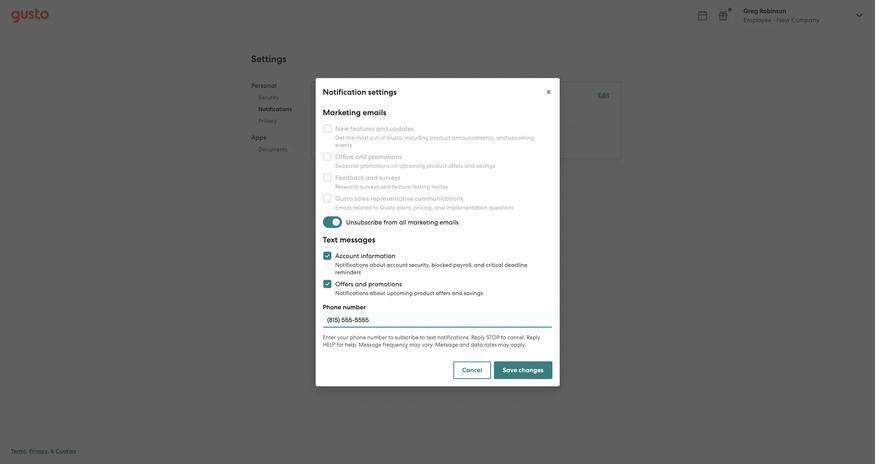 Task type: describe. For each thing, give the bounding box(es) containing it.
0 vertical spatial privacy link
[[251, 115, 299, 127]]

help.
[[345, 341, 358, 348]]

Account information checkbox
[[319, 248, 336, 264]]

on
[[392, 162, 398, 169]]

apply.
[[511, 341, 527, 348]]

cookies
[[56, 448, 76, 455]]

&
[[51, 448, 55, 455]]

0 vertical spatial promotions
[[361, 162, 390, 169]]

and down payroll,
[[452, 290, 463, 296]]

cancel button
[[454, 361, 492, 379]]

and inside enter your phone number to subscribe to text notifications. reply stop to cancel. reply help for help. message frequency may vary. message and data rates may apply.
[[460, 341, 470, 348]]

account
[[336, 252, 360, 259]]

upcoming inside get the most out of gusto, including product announcements, and upcoming events
[[509, 134, 535, 141]]

notifications group
[[323, 91, 610, 150]]

1 vertical spatial savings
[[464, 290, 483, 296]]

settings
[[251, 53, 287, 65]]

research surveys and feature testing invites
[[336, 183, 448, 190]]

0 vertical spatial privacy
[[259, 118, 277, 124]]

and right pricing,
[[435, 204, 445, 211]]

to right stop
[[501, 334, 507, 341]]

offers
[[336, 280, 354, 287]]

gusto
[[380, 204, 396, 211]]

home image
[[11, 8, 49, 23]]

notifications about upcoming product offers and savings
[[336, 290, 483, 296]]

blocked
[[432, 262, 452, 268]]

cookies button
[[56, 447, 76, 456]]

none
[[323, 142, 339, 149]]

including
[[405, 134, 429, 141]]

rates
[[485, 341, 497, 348]]

terms link
[[11, 448, 26, 455]]

account
[[387, 262, 408, 268]]

implementation
[[447, 204, 488, 211]]

reminders
[[336, 269, 361, 275]]

2 reply from the left
[[527, 334, 541, 341]]

of
[[380, 134, 386, 141]]

notifications link
[[251, 104, 299, 115]]

marketing
[[408, 218, 438, 226]]

events
[[336, 142, 352, 148]]

notification
[[323, 87, 367, 97]]

gusto navigation element
[[0, 31, 109, 61]]

critical
[[486, 262, 504, 268]]

0 vertical spatial savings
[[477, 162, 496, 169]]

security,
[[409, 262, 431, 268]]

settings
[[369, 87, 397, 97]]

frequency
[[383, 341, 408, 348]]

from
[[384, 218, 398, 226]]

marketing for marketing emails
[[323, 108, 361, 117]]

and inside notifications about account security, blocked payroll, and critical deadline reminders
[[475, 262, 485, 268]]

all
[[323, 115, 331, 122]]

gusto,
[[387, 134, 404, 141]]

text messages none
[[323, 132, 366, 149]]

2 vertical spatial product
[[415, 290, 435, 296]]

0 horizontal spatial privacy link
[[29, 448, 48, 455]]

notifications down offers
[[336, 290, 369, 296]]

cancel.
[[508, 334, 526, 341]]

0 horizontal spatial privacy
[[29, 448, 48, 455]]

most
[[356, 134, 369, 141]]

save changes button
[[494, 361, 553, 379]]

marketing emails element
[[323, 105, 610, 128]]

help
[[323, 341, 336, 348]]

marketing emails all emails
[[323, 106, 375, 122]]

surveys
[[360, 183, 379, 190]]

2 may from the left
[[499, 341, 510, 348]]

emails down settings
[[363, 108, 387, 117]]

text
[[427, 334, 437, 341]]

1 vertical spatial promotions
[[369, 280, 402, 287]]

1 reply from the left
[[472, 334, 486, 341]]

the
[[347, 134, 355, 141]]

plans,
[[397, 204, 413, 211]]

account information
[[336, 252, 396, 259]]

all
[[400, 218, 407, 226]]

and right offers
[[355, 280, 367, 287]]

deadline
[[505, 262, 528, 268]]

offers and promotions
[[336, 280, 402, 287]]

notification settings
[[323, 87, 397, 97]]

phone
[[350, 334, 366, 341]]

notifications.
[[438, 334, 470, 341]]

to left gusto
[[374, 204, 379, 211]]

2 vertical spatial upcoming
[[387, 290, 413, 296]]

notification settings dialog
[[316, 78, 560, 386]]

enter
[[323, 334, 336, 341]]

1 vertical spatial offers
[[436, 290, 451, 296]]

Offers and promotions checkbox
[[319, 276, 336, 292]]

cancel
[[463, 366, 483, 374]]

your
[[338, 334, 349, 341]]

to up 'frequency' on the bottom left
[[389, 334, 394, 341]]

terms
[[11, 448, 26, 455]]

questions
[[489, 204, 514, 211]]



Task type: locate. For each thing, give the bounding box(es) containing it.
messages for text messages
[[340, 235, 376, 244]]

seasonal promotions on upcoming product offers and savings
[[336, 162, 496, 169]]

invites
[[432, 183, 448, 190]]

vary.
[[422, 341, 434, 348]]

1 horizontal spatial message
[[436, 341, 458, 348]]

1 horizontal spatial ,
[[48, 448, 49, 455]]

text for text messages none
[[323, 132, 335, 140]]

privacy link left &
[[29, 448, 48, 455]]

1 vertical spatial messages
[[340, 235, 376, 244]]

pricing,
[[414, 204, 434, 211]]

0 horizontal spatial reply
[[472, 334, 486, 341]]

1 text from the top
[[323, 132, 335, 140]]

1 , from the left
[[26, 448, 28, 455]]

text inside notification settings dialog
[[323, 235, 338, 244]]

1 message from the left
[[359, 341, 382, 348]]

notifications up reminders
[[336, 262, 369, 268]]

and down text messages element
[[465, 162, 475, 169]]

product up invites
[[427, 162, 447, 169]]

may down subscribe
[[410, 341, 421, 348]]

information
[[361, 252, 396, 259]]

0 horizontal spatial ,
[[26, 448, 28, 455]]

privacy left &
[[29, 448, 48, 455]]

list
[[323, 105, 610, 150]]

research
[[336, 183, 359, 190]]

save changes
[[503, 366, 544, 374]]

about
[[370, 262, 386, 268], [370, 290, 386, 296]]

,
[[26, 448, 28, 455], [48, 448, 49, 455]]

and
[[497, 134, 507, 141], [465, 162, 475, 169], [381, 183, 391, 190], [435, 204, 445, 211], [475, 262, 485, 268], [355, 280, 367, 287], [452, 290, 463, 296], [460, 341, 470, 348]]

offers
[[449, 162, 463, 169], [436, 290, 451, 296]]

emails
[[356, 106, 375, 113], [363, 108, 387, 117], [332, 115, 351, 122], [440, 218, 459, 226]]

1 horizontal spatial reply
[[527, 334, 541, 341]]

0 horizontal spatial may
[[410, 341, 421, 348]]

security
[[259, 94, 279, 101]]

marketing inside marketing emails all emails
[[323, 106, 354, 113]]

stop
[[487, 334, 500, 341]]

and inside get the most out of gusto, including product announcements, and upcoming events
[[497, 134, 507, 141]]

payroll,
[[454, 262, 473, 268]]

unsubscribe
[[347, 218, 383, 226]]

privacy
[[259, 118, 277, 124], [29, 448, 48, 455]]

1 vertical spatial product
[[427, 162, 447, 169]]

data
[[471, 341, 483, 348]]

2 marketing from the top
[[323, 108, 361, 117]]

product down notifications about account security, blocked payroll, and critical deadline reminders
[[415, 290, 435, 296]]

1 vertical spatial number
[[368, 334, 387, 341]]

and left the feature
[[381, 183, 391, 190]]

testing
[[413, 183, 431, 190]]

1 vertical spatial upcoming
[[400, 162, 426, 169]]

messages
[[337, 132, 366, 140], [340, 235, 376, 244]]

1 vertical spatial privacy
[[29, 448, 48, 455]]

terms , privacy , & cookies
[[11, 448, 76, 455]]

text messages
[[323, 235, 376, 244]]

changes
[[519, 366, 544, 374]]

subscribe
[[395, 334, 419, 341]]

about down the "information"
[[370, 262, 386, 268]]

notifications down security link
[[259, 106, 292, 113]]

1 about from the top
[[370, 262, 386, 268]]

account menu element
[[735, 0, 865, 31]]

marketing up all
[[323, 106, 354, 113]]

messages up "events"
[[337, 132, 366, 140]]

security link
[[251, 92, 299, 104]]

message down phone
[[359, 341, 382, 348]]

messages inside 'text messages none'
[[337, 132, 366, 140]]

offers down text messages element
[[449, 162, 463, 169]]

savings down the announcements,
[[477, 162, 496, 169]]

1 vertical spatial text
[[323, 235, 338, 244]]

and left critical
[[475, 262, 485, 268]]

get the most out of gusto, including product announcements, and upcoming events
[[336, 134, 535, 148]]

0 vertical spatial offers
[[449, 162, 463, 169]]

group containing personal
[[251, 82, 299, 158]]

2 , from the left
[[48, 448, 49, 455]]

and left data
[[460, 341, 470, 348]]

and right the announcements,
[[497, 134, 507, 141]]

unsubscribe from all marketing emails
[[347, 218, 459, 226]]

seasonal
[[336, 162, 359, 169]]

about for information
[[370, 262, 386, 268]]

group
[[251, 82, 299, 158]]

apps
[[251, 134, 267, 142]]

may down stop
[[499, 341, 510, 348]]

text
[[323, 132, 335, 140], [323, 235, 338, 244]]

2 message from the left
[[436, 341, 458, 348]]

emails right all
[[332, 115, 351, 122]]

edit link
[[599, 91, 610, 99]]

promotions down account
[[369, 280, 402, 287]]

documents
[[259, 146, 288, 153]]

phone
[[323, 303, 342, 311]]

messages inside notification settings dialog
[[340, 235, 376, 244]]

text for text messages
[[323, 235, 338, 244]]

reply right cancel.
[[527, 334, 541, 341]]

emails down implementation
[[440, 218, 459, 226]]

documents link
[[251, 144, 299, 155]]

2 text from the top
[[323, 235, 338, 244]]

text up account information 'checkbox'
[[323, 235, 338, 244]]

number inside enter your phone number to subscribe to text notifications. reply stop to cancel. reply help for help. message frequency may vary. message and data rates may apply.
[[368, 334, 387, 341]]

0 horizontal spatial number
[[343, 303, 366, 311]]

messages up account information
[[340, 235, 376, 244]]

privacy link
[[251, 115, 299, 127], [29, 448, 48, 455]]

text messages element
[[323, 132, 610, 150]]

offers down notifications about account security, blocked payroll, and critical deadline reminders
[[436, 290, 451, 296]]

0 vertical spatial upcoming
[[509, 134, 535, 141]]

promotions
[[361, 162, 390, 169], [369, 280, 402, 287]]

phone number
[[323, 303, 366, 311]]

0 vertical spatial about
[[370, 262, 386, 268]]

about inside notifications about account security, blocked payroll, and critical deadline reminders
[[370, 262, 386, 268]]

edit
[[599, 91, 610, 99]]

Phone number text field
[[323, 312, 553, 328]]

2 about from the top
[[370, 290, 386, 296]]

marketing emails
[[323, 108, 387, 117]]

save
[[503, 366, 518, 374]]

1 vertical spatial privacy link
[[29, 448, 48, 455]]

1 marketing from the top
[[323, 106, 354, 113]]

0 vertical spatial number
[[343, 303, 366, 311]]

promotions left on at top
[[361, 162, 390, 169]]

product inside get the most out of gusto, including product announcements, and upcoming events
[[431, 134, 451, 141]]

0 horizontal spatial message
[[359, 341, 382, 348]]

1 vertical spatial about
[[370, 290, 386, 296]]

reply
[[472, 334, 486, 341], [527, 334, 541, 341]]

related
[[354, 204, 372, 211]]

emails down "notification settings"
[[356, 106, 375, 113]]

savings
[[477, 162, 496, 169], [464, 290, 483, 296]]

out
[[370, 134, 379, 141]]

to left text
[[420, 334, 426, 341]]

text up none
[[323, 132, 335, 140]]

notifications inside notifications about account security, blocked payroll, and critical deadline reminders
[[336, 262, 369, 268]]

get
[[336, 134, 345, 141]]

number
[[343, 303, 366, 311], [368, 334, 387, 341]]

Unsubscribe from all marketing emails checkbox
[[323, 214, 347, 230]]

notifications up marketing emails all emails
[[323, 91, 370, 101]]

about for and
[[370, 290, 386, 296]]

message down "notifications." at the bottom
[[436, 341, 458, 348]]

1 horizontal spatial number
[[368, 334, 387, 341]]

savings down payroll,
[[464, 290, 483, 296]]

enter your phone number to subscribe to text notifications. reply stop to cancel. reply help for help. message frequency may vary. message and data rates may apply.
[[323, 334, 541, 348]]

0 vertical spatial text
[[323, 132, 335, 140]]

marketing down notification
[[323, 108, 361, 117]]

marketing inside notification settings dialog
[[323, 108, 361, 117]]

marketing for marketing emails all emails
[[323, 106, 354, 113]]

announcements,
[[452, 134, 496, 141]]

may
[[410, 341, 421, 348], [499, 341, 510, 348]]

feature
[[392, 183, 411, 190]]

reply up data
[[472, 334, 486, 341]]

personal
[[251, 82, 277, 90]]

1 horizontal spatial may
[[499, 341, 510, 348]]

product
[[431, 134, 451, 141], [427, 162, 447, 169], [415, 290, 435, 296]]

messages for text messages none
[[337, 132, 366, 140]]

list containing marketing emails
[[323, 105, 610, 150]]

upcoming
[[509, 134, 535, 141], [400, 162, 426, 169], [387, 290, 413, 296]]

privacy down 'notifications' link
[[259, 118, 277, 124]]

notifications about account security, blocked payroll, and critical deadline reminders
[[336, 262, 528, 275]]

1 may from the left
[[410, 341, 421, 348]]

1 horizontal spatial privacy link
[[251, 115, 299, 127]]

0 vertical spatial messages
[[337, 132, 366, 140]]

product right including on the left of the page
[[431, 134, 451, 141]]

emails
[[336, 204, 352, 211]]

message
[[359, 341, 382, 348], [436, 341, 458, 348]]

marketing
[[323, 106, 354, 113], [323, 108, 361, 117]]

about down offers and promotions
[[370, 290, 386, 296]]

emails related to gusto plans, pricing, and implementation questions
[[336, 204, 514, 211]]

for
[[337, 341, 344, 348]]

1 horizontal spatial privacy
[[259, 118, 277, 124]]

text inside 'text messages none'
[[323, 132, 335, 140]]

privacy link down security link
[[251, 115, 299, 127]]

0 vertical spatial product
[[431, 134, 451, 141]]



Task type: vqa. For each thing, say whether or not it's contained in the screenshot.
top per
no



